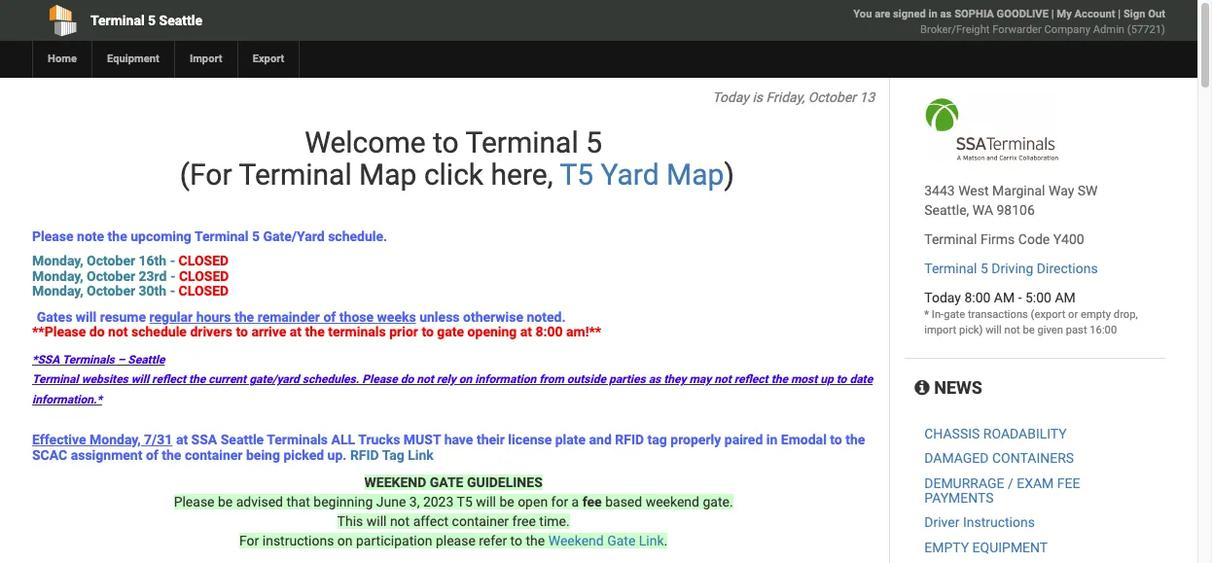 Task type: describe. For each thing, give the bounding box(es) containing it.
empty
[[1081, 308, 1111, 321]]

0 horizontal spatial rfid
[[350, 447, 379, 463]]

prior
[[389, 324, 418, 339]]

gate
[[430, 475, 463, 490]]

rfid tag link
[[350, 447, 437, 463]]

forwarder
[[992, 23, 1042, 36]]

license
[[508, 432, 552, 448]]

the left current
[[189, 373, 206, 387]]

30th
[[139, 283, 167, 299]]

firms
[[981, 232, 1015, 247]]

at ssa seattle terminals all trucks must have their license plate and rfid tag properly paired in emodal to the scac assignment of the container being picked up.
[[32, 432, 865, 463]]

y400
[[1053, 232, 1084, 247]]

1 horizontal spatial at
[[290, 324, 302, 339]]

demurrage / exam fee payments link
[[924, 475, 1080, 506]]

in inside you are signed in as sophia goodlive | my account | sign out broker/freight forwarder company admin (57721)
[[929, 8, 938, 20]]

2 horizontal spatial at
[[520, 324, 532, 339]]

welcome to terminal 5 (for terminal map click here, t5 yard map )
[[173, 125, 734, 192]]

seattle,
[[924, 202, 969, 218]]

being
[[246, 447, 280, 463]]

16:00
[[1090, 324, 1117, 337]]

gates will resume regular hours the remainder of those weeks unless otherwise noted. **please do not schedule drivers to arrive at the terminals prior to gate opening at 8:00 am!**
[[32, 309, 601, 339]]

or
[[1068, 308, 1078, 321]]

not left rely
[[417, 373, 434, 387]]

chassis
[[924, 426, 980, 441]]

refer
[[479, 533, 507, 549]]

welcome
[[305, 125, 426, 160]]

code
[[1018, 232, 1050, 247]]

import
[[924, 324, 956, 337]]

emodal
[[781, 432, 827, 448]]

terminals
[[328, 324, 386, 339]]

resume
[[100, 309, 146, 324]]

current
[[208, 373, 246, 387]]

for
[[551, 494, 568, 510]]

the left terminals
[[305, 324, 325, 339]]

gate/yard
[[263, 229, 325, 244]]

to inside welcome to terminal 5 (for terminal map click here, t5 yard map )
[[433, 125, 459, 160]]

given
[[1037, 324, 1063, 337]]

export link
[[237, 41, 299, 78]]

1 closed from the top
[[179, 253, 229, 269]]

properly
[[671, 432, 721, 448]]

opening
[[468, 324, 517, 339]]

all
[[331, 432, 355, 448]]

today for today                                                                                                                                                                                                                                                                                                                                                                                                                                                                                                                                                                                                                                                                                                           8:00 am - 5:00 am * in-gate transactions (export or empty drop, import pick) will not be given past 16:00
[[924, 290, 961, 305]]

not right may
[[714, 373, 731, 387]]

the inside please note the upcoming terminal 5 gate/yard schedule. monday, october 16th - closed monday, october 23rd - closed monday, october 30th - closed
[[108, 229, 127, 244]]

(export
[[1031, 308, 1066, 321]]

5 left driving
[[981, 261, 988, 276]]

terminal inside terminal 5 seattle 'link'
[[90, 13, 145, 28]]

*
[[924, 308, 929, 321]]

info circle image
[[915, 379, 930, 397]]

unless
[[419, 309, 460, 324]]

seattle inside '*ssa terminals – seattle terminal websites will reflect the current gate/yard schedules. please do not rely on information from outside parties as they may not reflect the most up to date information.*'
[[128, 353, 165, 367]]

they
[[664, 373, 686, 387]]

equipment link
[[91, 41, 174, 78]]

at inside at ssa seattle terminals all trucks must have their license plate and rfid tag properly paired in emodal to the scac assignment of the container being picked up.
[[176, 432, 188, 448]]

in inside at ssa seattle terminals all trucks must have their license plate and rfid tag properly paired in emodal to the scac assignment of the container being picked up.
[[766, 432, 778, 448]]

today is friday, october 13
[[712, 89, 875, 105]]

)
[[724, 158, 734, 192]]

2 closed from the top
[[179, 268, 229, 284]]

5 inside welcome to terminal 5 (for terminal map click here, t5 yard map )
[[586, 125, 602, 160]]

for
[[239, 533, 259, 549]]

trucks
[[358, 432, 400, 448]]

empty equipment link
[[924, 540, 1048, 555]]

container inside at ssa seattle terminals all trucks must have their license plate and rfid tag properly paired in emodal to the scac assignment of the container being picked up.
[[185, 447, 243, 463]]

regular
[[149, 309, 193, 324]]

t5 inside welcome to terminal 5 (for terminal map click here, t5 yard map )
[[560, 158, 594, 192]]

2 map from the left
[[666, 158, 724, 192]]

based
[[605, 494, 642, 510]]

october up resume
[[87, 283, 135, 299]]

on inside '*ssa terminals – seattle terminal websites will reflect the current gate/yard schedules. please do not rely on information from outside parties as they may not reflect the most up to date information.*'
[[459, 373, 472, 387]]

1 | from the left
[[1051, 8, 1054, 20]]

not inside gates will resume regular hours the remainder of those weeks unless otherwise noted. **please do not schedule drivers to arrive at the terminals prior to gate opening at 8:00 am!**
[[108, 324, 128, 339]]

fee
[[582, 494, 602, 510]]

terminal 5 seattle image
[[924, 97, 1060, 161]]

sign out link
[[1123, 8, 1165, 20]]

on inside weekend gate guidelines please be advised that beginning june 3, 2023 t5 will be open for a fee based weekend gate. this will not affect container free time. for instructions on participation please refer to the weekend gate link .
[[337, 533, 353, 549]]

will inside gates will resume regular hours the remainder of those weeks unless otherwise noted. **please do not schedule drivers to arrive at the terminals prior to gate opening at 8:00 am!**
[[76, 309, 97, 324]]

2 reflect from the left
[[734, 373, 768, 387]]

export
[[253, 53, 284, 65]]

goodlive
[[997, 8, 1049, 20]]

of inside at ssa seattle terminals all trucks must have their license plate and rfid tag properly paired in emodal to the scac assignment of the container being picked up.
[[146, 447, 158, 463]]

the right emodal at the right bottom of page
[[846, 432, 865, 448]]

drop,
[[1114, 308, 1138, 321]]

chassis roadability damaged containers demurrage / exam fee payments driver instructions empty equipment
[[924, 426, 1080, 555]]

terminals inside at ssa seattle terminals all trucks must have their license plate and rfid tag properly paired in emodal to the scac assignment of the container being picked up.
[[267, 432, 328, 448]]

0 horizontal spatial link
[[408, 447, 434, 463]]

to inside '*ssa terminals – seattle terminal websites will reflect the current gate/yard schedules. please do not rely on information from outside parties as they may not reflect the most up to date information.*'
[[836, 373, 847, 387]]

october down note
[[87, 253, 135, 269]]

(57721)
[[1127, 23, 1165, 36]]

the left most on the right bottom
[[771, 373, 788, 387]]

outside
[[567, 373, 606, 387]]

containers
[[992, 451, 1074, 466]]

5 inside please note the upcoming terminal 5 gate/yard schedule. monday, october 16th - closed monday, october 23rd - closed monday, october 30th - closed
[[252, 229, 260, 244]]

the inside weekend gate guidelines please be advised that beginning june 3, 2023 t5 will be open for a fee based weekend gate. this will not affect container free time. for instructions on participation please refer to the weekend gate link .
[[526, 533, 545, 549]]

empty
[[924, 540, 969, 555]]

seattle for terminal
[[159, 13, 202, 28]]

weekend gate link link
[[548, 533, 664, 549]]

terminal inside please note the upcoming terminal 5 gate/yard schedule. monday, october 16th - closed monday, october 23rd - closed monday, october 30th - closed
[[194, 229, 249, 244]]

instructions
[[262, 533, 334, 549]]

equipment
[[107, 53, 159, 65]]

rfid tag link link
[[350, 447, 437, 463]]

weekend
[[548, 533, 604, 549]]

signed
[[893, 8, 926, 20]]

hours
[[196, 309, 231, 324]]

payments
[[924, 490, 994, 506]]

weekend
[[364, 475, 426, 490]]

yard
[[601, 158, 659, 192]]

marginal
[[992, 183, 1045, 198]]

damaged
[[924, 451, 989, 466]]

plate
[[555, 432, 586, 448]]

open
[[518, 494, 548, 510]]

not inside weekend gate guidelines please be advised that beginning june 3, 2023 t5 will be open for a fee based weekend gate. this will not affect container free time. for instructions on participation please refer to the weekend gate link .
[[390, 514, 410, 529]]

driver
[[924, 515, 960, 531]]

october left 23rd at the left of page
[[87, 268, 135, 284]]

terminals inside '*ssa terminals – seattle terminal websites will reflect the current gate/yard schedules. please do not rely on information from outside parties as they may not reflect the most up to date information.*'
[[62, 353, 115, 367]]

way
[[1049, 183, 1074, 198]]



Task type: vqa. For each thing, say whether or not it's contained in the screenshot.
'10/13/2023'
no



Task type: locate. For each thing, give the bounding box(es) containing it.
1 vertical spatial t5
[[457, 494, 473, 510]]

- right 30th
[[170, 283, 175, 299]]

0 horizontal spatial of
[[146, 447, 158, 463]]

do
[[89, 324, 105, 339], [401, 373, 414, 387]]

rfid right up.
[[350, 447, 379, 463]]

at left ssa
[[176, 432, 188, 448]]

seattle for at
[[221, 432, 264, 448]]

please
[[436, 533, 476, 549]]

0 horizontal spatial do
[[89, 324, 105, 339]]

1 horizontal spatial on
[[459, 373, 472, 387]]

- inside today                                                                                                                                                                                                                                                                                                                                                                                                                                                                                                                                                                                                                                                                                                           8:00 am - 5:00 am * in-gate transactions (export or empty drop, import pick) will not be given past 16:00
[[1018, 290, 1022, 305]]

terminals
[[62, 353, 115, 367], [267, 432, 328, 448]]

1 vertical spatial gate
[[437, 324, 464, 339]]

my
[[1057, 8, 1072, 20]]

will inside today                                                                                                                                                                                                                                                                                                                                                                                                                                                                                                                                                                                                                                                                                                           8:00 am - 5:00 am * in-gate transactions (export or empty drop, import pick) will not be given past 16:00
[[986, 324, 1002, 337]]

as inside '*ssa terminals – seattle terminal websites will reflect the current gate/yard schedules. please do not rely on information from outside parties as they may not reflect the most up to date information.*'
[[649, 373, 661, 387]]

- right 23rd at the left of page
[[170, 268, 176, 284]]

to
[[433, 125, 459, 160], [236, 324, 248, 339], [422, 324, 434, 339], [836, 373, 847, 387], [830, 432, 842, 448], [510, 533, 522, 549]]

0 horizontal spatial 8:00
[[536, 324, 563, 339]]

to right up on the bottom of page
[[836, 373, 847, 387]]

gate
[[944, 308, 965, 321], [437, 324, 464, 339]]

will down transactions
[[986, 324, 1002, 337]]

gate inside today                                                                                                                                                                                                                                                                                                                                                                                                                                                                                                                                                                                                                                                                                                           8:00 am - 5:00 am * in-gate transactions (export or empty drop, import pick) will not be given past 16:00
[[944, 308, 965, 321]]

to inside weekend gate guidelines please be advised that beginning june 3, 2023 t5 will be open for a fee based weekend gate. this will not affect container free time. for instructions on participation please refer to the weekend gate link .
[[510, 533, 522, 549]]

5 up equipment
[[148, 13, 156, 28]]

demurrage
[[924, 475, 1004, 491]]

gate up import
[[944, 308, 965, 321]]

- right 16th
[[170, 253, 175, 269]]

terminal 5 driving directions
[[924, 261, 1098, 276]]

roadability
[[983, 426, 1067, 441]]

do left rely
[[401, 373, 414, 387]]

8:00 up transactions
[[964, 290, 991, 305]]

sw
[[1078, 183, 1098, 198]]

0 vertical spatial please
[[32, 229, 74, 244]]

do inside '*ssa terminals – seattle terminal websites will reflect the current gate/yard schedules. please do not rely on information from outside parties as they may not reflect the most up to date information.*'
[[401, 373, 414, 387]]

1 vertical spatial on
[[337, 533, 353, 549]]

at
[[290, 324, 302, 339], [520, 324, 532, 339], [176, 432, 188, 448]]

to right emodal at the right bottom of page
[[830, 432, 842, 448]]

1 reflect from the left
[[152, 373, 186, 387]]

equipment
[[972, 540, 1048, 555]]

t5 left yard
[[560, 158, 594, 192]]

sign
[[1123, 8, 1145, 20]]

2 vertical spatial please
[[174, 494, 215, 510]]

23rd
[[139, 268, 167, 284]]

98106
[[997, 202, 1035, 218]]

/
[[1008, 475, 1013, 491]]

container left being
[[185, 447, 243, 463]]

please left note
[[32, 229, 74, 244]]

may
[[689, 373, 711, 387]]

0 vertical spatial t5
[[560, 158, 594, 192]]

to right "welcome"
[[433, 125, 459, 160]]

the right hours
[[234, 309, 254, 324]]

seattle right ssa
[[221, 432, 264, 448]]

0 horizontal spatial please
[[32, 229, 74, 244]]

1 horizontal spatial terminals
[[267, 432, 328, 448]]

schedule
[[131, 324, 187, 339]]

seattle
[[159, 13, 202, 28], [128, 353, 165, 367], [221, 432, 264, 448]]

3 closed from the top
[[179, 283, 229, 299]]

1 horizontal spatial map
[[666, 158, 724, 192]]

advised
[[236, 494, 283, 510]]

ssa
[[191, 432, 217, 448]]

gates
[[37, 309, 72, 324]]

will right websites
[[131, 373, 149, 387]]

rfid left tag
[[615, 432, 644, 448]]

rfid inside at ssa seattle terminals all trucks must have their license plate and rfid tag properly paired in emodal to the scac assignment of the container being picked up.
[[615, 432, 644, 448]]

their
[[477, 432, 505, 448]]

weekend gate guidelines please be advised that beginning june 3, 2023 t5 will be open for a fee based weekend gate. this will not affect container free time. for instructions on participation please refer to the weekend gate link .
[[174, 475, 733, 549]]

0 vertical spatial of
[[323, 309, 336, 324]]

1 horizontal spatial do
[[401, 373, 414, 387]]

1 vertical spatial today
[[924, 290, 961, 305]]

1 vertical spatial as
[[649, 373, 661, 387]]

0 vertical spatial in
[[929, 8, 938, 20]]

the left ssa
[[162, 447, 181, 463]]

are
[[875, 8, 890, 20]]

1 vertical spatial container
[[452, 514, 509, 529]]

2 | from the left
[[1118, 8, 1121, 20]]

gate.
[[703, 494, 733, 510]]

to down free
[[510, 533, 522, 549]]

that
[[286, 494, 310, 510]]

not up –
[[108, 324, 128, 339]]

to inside at ssa seattle terminals all trucks must have their license plate and rfid tag properly paired in emodal to the scac assignment of the container being picked up.
[[830, 432, 842, 448]]

0 horizontal spatial terminals
[[62, 353, 115, 367]]

0 vertical spatial as
[[940, 8, 952, 20]]

date
[[850, 373, 873, 387]]

8:00
[[964, 290, 991, 305], [536, 324, 563, 339]]

0 horizontal spatial today
[[712, 89, 749, 105]]

1 horizontal spatial be
[[499, 494, 514, 510]]

1 horizontal spatial reflect
[[734, 373, 768, 387]]

0 horizontal spatial |
[[1051, 8, 1054, 20]]

0 horizontal spatial map
[[359, 158, 417, 192]]

will down guidelines
[[476, 494, 496, 510]]

to left arrive at the bottom of page
[[236, 324, 248, 339]]

guidelines
[[467, 475, 543, 490]]

be inside today                                                                                                                                                                                                                                                                                                                                                                                                                                                                                                                                                                                                                                                                                                           8:00 am - 5:00 am * in-gate transactions (export or empty drop, import pick) will not be given past 16:00
[[1023, 324, 1035, 337]]

seattle right –
[[128, 353, 165, 367]]

gate left opening
[[437, 324, 464, 339]]

participation
[[356, 533, 432, 549]]

please inside weekend gate guidelines please be advised that beginning june 3, 2023 t5 will be open for a fee based weekend gate. this will not affect container free time. for instructions on participation please refer to the weekend gate link .
[[174, 494, 215, 510]]

not up participation
[[390, 514, 410, 529]]

as
[[940, 8, 952, 20], [649, 373, 661, 387]]

today left is
[[712, 89, 749, 105]]

from
[[539, 373, 564, 387]]

to right prior
[[422, 324, 434, 339]]

today                                                                                                                                                                                                                                                                                                                                                                                                                                                                                                                                                                                                                                                                                                           8:00 am - 5:00 am * in-gate transactions (export or empty drop, import pick) will not be given past 16:00
[[924, 290, 1138, 337]]

5 inside 'link'
[[148, 13, 156, 28]]

seattle up import
[[159, 13, 202, 28]]

0 vertical spatial link
[[408, 447, 434, 463]]

will inside '*ssa terminals – seattle terminal websites will reflect the current gate/yard schedules. please do not rely on information from outside parties as they may not reflect the most up to date information.*'
[[131, 373, 149, 387]]

| left my
[[1051, 8, 1054, 20]]

8:00 inside gates will resume regular hours the remainder of those weeks unless otherwise noted. **please do not schedule drivers to arrive at the terminals prior to gate opening at 8:00 am!**
[[536, 324, 563, 339]]

driver instructions link
[[924, 515, 1035, 531]]

1 vertical spatial do
[[401, 373, 414, 387]]

1 horizontal spatial gate
[[944, 308, 965, 321]]

in right signed
[[929, 8, 938, 20]]

seattle inside at ssa seattle terminals all trucks must have their license plate and rfid tag properly paired in emodal to the scac assignment of the container being picked up.
[[221, 432, 264, 448]]

seattle inside 'link'
[[159, 13, 202, 28]]

as inside you are signed in as sophia goodlive | my account | sign out broker/freight forwarder company admin (57721)
[[940, 8, 952, 20]]

1 vertical spatial 8:00
[[536, 324, 563, 339]]

map right yard
[[666, 158, 724, 192]]

terminal firms code y400
[[924, 232, 1084, 247]]

be down guidelines
[[499, 494, 514, 510]]

5:00
[[1025, 290, 1052, 305]]

not down transactions
[[1004, 324, 1020, 337]]

link right tag
[[408, 447, 434, 463]]

on down this
[[337, 533, 353, 549]]

0 vertical spatial today
[[712, 89, 749, 105]]

1 horizontal spatial as
[[940, 8, 952, 20]]

will
[[76, 309, 97, 324], [986, 324, 1002, 337], [131, 373, 149, 387], [476, 494, 496, 510], [366, 514, 387, 529]]

link
[[408, 447, 434, 463], [639, 533, 664, 549]]

instructions
[[963, 515, 1035, 531]]

chassis roadability link
[[924, 426, 1067, 441]]

0 horizontal spatial as
[[649, 373, 661, 387]]

container inside weekend gate guidelines please be advised that beginning june 3, 2023 t5 will be open for a fee based weekend gate. this will not affect container free time. for instructions on participation please refer to the weekend gate link .
[[452, 514, 509, 529]]

1 horizontal spatial link
[[639, 533, 664, 549]]

will right gates on the left bottom of the page
[[76, 309, 97, 324]]

am up transactions
[[994, 290, 1015, 305]]

1 vertical spatial link
[[639, 533, 664, 549]]

t5 yard map link
[[560, 158, 724, 192]]

2 am from the left
[[1055, 290, 1076, 305]]

in-
[[932, 308, 944, 321]]

otherwise
[[463, 309, 523, 324]]

account
[[1075, 8, 1115, 20]]

1 horizontal spatial t5
[[560, 158, 594, 192]]

those
[[339, 309, 374, 324]]

3443 west marginal way sw seattle, wa 98106
[[924, 183, 1098, 218]]

do right **please
[[89, 324, 105, 339]]

0 vertical spatial gate
[[944, 308, 965, 321]]

of right assignment
[[146, 447, 158, 463]]

please right schedules.
[[362, 373, 398, 387]]

1 horizontal spatial in
[[929, 8, 938, 20]]

effective monday, 7/31
[[32, 432, 173, 448]]

0 horizontal spatial on
[[337, 533, 353, 549]]

t5 inside weekend gate guidelines please be advised that beginning june 3, 2023 t5 will be open for a fee based weekend gate. this will not affect container free time. for instructions on participation please refer to the weekend gate link .
[[457, 494, 473, 510]]

0 vertical spatial 8:00
[[964, 290, 991, 305]]

today up the in-
[[924, 290, 961, 305]]

at right arrive at the bottom of page
[[290, 324, 302, 339]]

do inside gates will resume regular hours the remainder of those weeks unless otherwise noted. **please do not schedule drivers to arrive at the terminals prior to gate opening at 8:00 am!**
[[89, 324, 105, 339]]

tag
[[647, 432, 667, 448]]

as left they
[[649, 373, 661, 387]]

am up or
[[1055, 290, 1076, 305]]

of inside gates will resume regular hours the remainder of those weeks unless otherwise noted. **please do not schedule drivers to arrive at the terminals prior to gate opening at 8:00 am!**
[[323, 309, 336, 324]]

t5 right 2023
[[457, 494, 473, 510]]

terminal 5 driving directions link
[[924, 261, 1098, 276]]

3,
[[409, 494, 420, 510]]

1 horizontal spatial rfid
[[615, 432, 644, 448]]

0 vertical spatial on
[[459, 373, 472, 387]]

5 right here,
[[586, 125, 602, 160]]

1 vertical spatial in
[[766, 432, 778, 448]]

0 horizontal spatial reflect
[[152, 373, 186, 387]]

1 vertical spatial of
[[146, 447, 158, 463]]

up.
[[327, 447, 347, 463]]

1 horizontal spatial 8:00
[[964, 290, 991, 305]]

this
[[337, 514, 363, 529]]

1 horizontal spatial container
[[452, 514, 509, 529]]

be left given
[[1023, 324, 1035, 337]]

the down free
[[526, 533, 545, 549]]

october left 13
[[808, 89, 856, 105]]

0 horizontal spatial t5
[[457, 494, 473, 510]]

upcoming
[[131, 229, 191, 244]]

1 horizontal spatial please
[[174, 494, 215, 510]]

1 vertical spatial please
[[362, 373, 398, 387]]

you
[[853, 8, 872, 20]]

schedule.
[[328, 229, 387, 244]]

rfid
[[615, 432, 644, 448], [350, 447, 379, 463]]

directions
[[1037, 261, 1098, 276]]

beginning
[[314, 494, 373, 510]]

1 vertical spatial seattle
[[128, 353, 165, 367]]

weekend
[[646, 494, 699, 510]]

terminal 5 seattle
[[90, 13, 202, 28]]

please down ssa
[[174, 494, 215, 510]]

at right opening
[[520, 324, 532, 339]]

remainder
[[257, 309, 320, 324]]

5 left gate/yard
[[252, 229, 260, 244]]

terminals left all
[[267, 432, 328, 448]]

reflect right may
[[734, 373, 768, 387]]

wa
[[973, 202, 993, 218]]

on right rely
[[459, 373, 472, 387]]

map left click
[[359, 158, 417, 192]]

is
[[752, 89, 763, 105]]

today for today is friday, october 13
[[712, 89, 749, 105]]

link inside weekend gate guidelines please be advised that beginning june 3, 2023 t5 will be open for a fee based weekend gate. this will not affect container free time. for instructions on participation please refer to the weekend gate link .
[[639, 533, 664, 549]]

1 horizontal spatial am
[[1055, 290, 1076, 305]]

terminals up websites
[[62, 353, 115, 367]]

1 am from the left
[[994, 290, 1015, 305]]

0 vertical spatial terminals
[[62, 353, 115, 367]]

gate inside gates will resume regular hours the remainder of those weeks unless otherwise noted. **please do not schedule drivers to arrive at the terminals prior to gate opening at 8:00 am!**
[[437, 324, 464, 339]]

today inside today                                                                                                                                                                                                                                                                                                                                                                                                                                                                                                                                                                                                                                                                                                           8:00 am - 5:00 am * in-gate transactions (export or empty drop, import pick) will not be given past 16:00
[[924, 290, 961, 305]]

1 horizontal spatial |
[[1118, 8, 1121, 20]]

up
[[820, 373, 833, 387]]

scac
[[32, 447, 67, 463]]

- left the 5:00
[[1018, 290, 1022, 305]]

am!**
[[566, 324, 601, 339]]

will down june
[[366, 514, 387, 529]]

2 vertical spatial seattle
[[221, 432, 264, 448]]

2 horizontal spatial please
[[362, 373, 398, 387]]

8:00 left am!**
[[536, 324, 563, 339]]

sophia
[[954, 8, 994, 20]]

terminal
[[90, 13, 145, 28], [465, 125, 579, 160], [239, 158, 352, 192], [194, 229, 249, 244], [924, 232, 977, 247], [924, 261, 977, 276], [32, 373, 78, 387]]

1 horizontal spatial today
[[924, 290, 961, 305]]

be left advised
[[218, 494, 233, 510]]

as up broker/freight
[[940, 8, 952, 20]]

0 horizontal spatial in
[[766, 432, 778, 448]]

home
[[48, 53, 77, 65]]

in right the paired
[[766, 432, 778, 448]]

(for
[[180, 158, 232, 192]]

free
[[512, 514, 536, 529]]

0 vertical spatial container
[[185, 447, 243, 463]]

1 horizontal spatial of
[[323, 309, 336, 324]]

8:00 inside today                                                                                                                                                                                                                                                                                                                                                                                                                                                                                                                                                                                                                                                                                                           8:00 am - 5:00 am * in-gate transactions (export or empty drop, import pick) will not be given past 16:00
[[964, 290, 991, 305]]

0 horizontal spatial be
[[218, 494, 233, 510]]

0 vertical spatial do
[[89, 324, 105, 339]]

2023
[[423, 494, 454, 510]]

| left sign
[[1118, 8, 1121, 20]]

on
[[459, 373, 472, 387], [337, 533, 353, 549]]

admin
[[1093, 23, 1125, 36]]

0 horizontal spatial at
[[176, 432, 188, 448]]

terminal inside '*ssa terminals – seattle terminal websites will reflect the current gate/yard schedules. please do not rely on information from outside parties as they may not reflect the most up to date information.*'
[[32, 373, 78, 387]]

0 horizontal spatial gate
[[437, 324, 464, 339]]

please inside please note the upcoming terminal 5 gate/yard schedule. monday, october 16th - closed monday, october 23rd - closed monday, october 30th - closed
[[32, 229, 74, 244]]

0 vertical spatial seattle
[[159, 13, 202, 28]]

not inside today                                                                                                                                                                                                                                                                                                                                                                                                                                                                                                                                                                                                                                                                                                           8:00 am - 5:00 am * in-gate transactions (export or empty drop, import pick) will not be given past 16:00
[[1004, 324, 1020, 337]]

the right note
[[108, 229, 127, 244]]

0 horizontal spatial am
[[994, 290, 1015, 305]]

1 map from the left
[[359, 158, 417, 192]]

2 horizontal spatial be
[[1023, 324, 1035, 337]]

of left those
[[323, 309, 336, 324]]

terminal 5 seattle link
[[32, 0, 487, 41]]

0 horizontal spatial container
[[185, 447, 243, 463]]

.
[[664, 533, 668, 549]]

link right gate
[[639, 533, 664, 549]]

here,
[[491, 158, 553, 192]]

reflect down the schedule
[[152, 373, 186, 387]]

note
[[77, 229, 104, 244]]

please inside '*ssa terminals – seattle terminal websites will reflect the current gate/yard schedules. please do not rely on information from outside parties as they may not reflect the most up to date information.*'
[[362, 373, 398, 387]]

must
[[404, 432, 441, 448]]

home link
[[32, 41, 91, 78]]

container up refer
[[452, 514, 509, 529]]

1 vertical spatial terminals
[[267, 432, 328, 448]]

transactions
[[968, 308, 1028, 321]]



